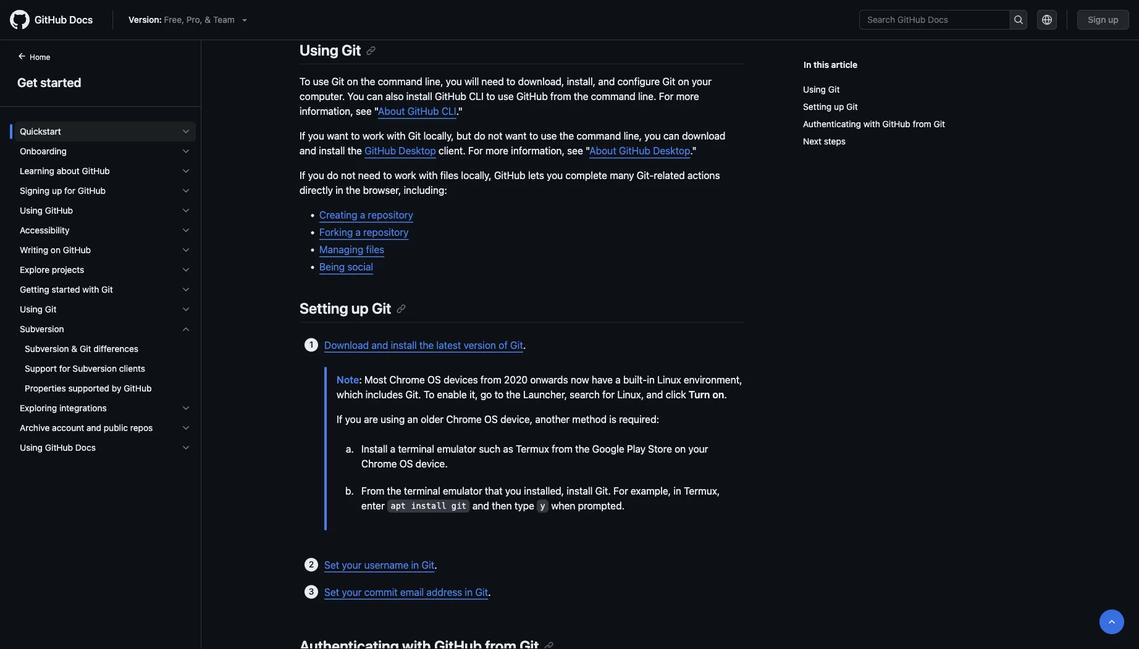 Task type: describe. For each thing, give the bounding box(es) containing it.
authenticating
[[803, 119, 861, 129]]

linux,
[[617, 388, 644, 400]]

& inside subversion & git differences link
[[71, 344, 77, 354]]

sc 9kayk9 0 image for signing up for github
[[181, 186, 191, 196]]

github down will
[[435, 91, 466, 102]]

browser,
[[363, 185, 401, 196]]

device,
[[500, 413, 533, 425]]

up right sign
[[1108, 15, 1119, 25]]

sc 9kayk9 0 image for quickstart
[[181, 127, 191, 137]]

subversion element containing subversion & git differences
[[10, 339, 201, 398]]

creating a repository forking a repository managing files being social
[[319, 209, 413, 273]]

supported
[[68, 383, 109, 393]]

public
[[104, 423, 128, 433]]

set for set your commit email address in git
[[324, 586, 339, 598]]

in right address
[[465, 586, 473, 598]]

for inside : most chrome os devices from 2020 onwards now have a built-in linux environment, which includes git. to enable it, go to the launcher, search for linux, and click
[[602, 388, 615, 400]]

git up support for subversion clients
[[80, 344, 91, 354]]

git inside dropdown button
[[101, 284, 113, 295]]

in inside the from the terminal emulator that you installed, install git. for example, in termux, enter
[[674, 485, 681, 497]]

sc 9kayk9 0 image for using git
[[181, 305, 191, 314]]

and right download
[[371, 339, 388, 351]]

0 vertical spatial repository
[[368, 209, 413, 221]]

install inside the from the terminal emulator that you installed, install git. for example, in termux, enter
[[567, 485, 593, 497]]

about
[[57, 166, 80, 176]]

from inside install a terminal emulator such as termux from the google play store on your chrome os device.
[[552, 443, 573, 455]]

0 vertical spatial setting
[[803, 102, 832, 112]]

0 vertical spatial docs
[[69, 14, 93, 26]]

learning about github button
[[15, 161, 196, 181]]

exploring integrations button
[[15, 398, 196, 418]]

sc 9kayk9 0 image for exploring integrations
[[181, 403, 191, 413]]

. up address
[[434, 559, 437, 571]]

sc 9kayk9 0 image for accessibility
[[181, 225, 191, 235]]

forking
[[319, 227, 353, 238]]

you down computer.
[[308, 130, 324, 142]]

1 horizontal spatial use
[[498, 91, 514, 102]]

enter
[[361, 500, 385, 511]]

0 vertical spatial using git link
[[300, 41, 376, 59]]

apt
[[391, 501, 406, 511]]

method
[[572, 413, 607, 425]]

git right address
[[475, 586, 488, 598]]

example,
[[631, 485, 671, 497]]

started for get
[[40, 75, 81, 89]]

in this article
[[804, 59, 858, 69]]

1 horizontal spatial using git link
[[803, 81, 1036, 98]]

for inside 'link'
[[59, 364, 70, 374]]

writing on github button
[[15, 240, 196, 260]]

when
[[551, 500, 575, 511]]

subversion & git differences link
[[15, 339, 196, 359]]

need inside 'if you do not need to work with files locally, github lets you complete many git-related actions directly in the browser, including:'
[[358, 170, 380, 181]]

download and install the latest version of git .
[[324, 339, 526, 351]]

the inside 'if you do not need to work with files locally, github lets you complete many git-related actions directly in the browser, including:'
[[346, 185, 360, 196]]

get started link
[[15, 73, 186, 91]]

with right 'authenticating'
[[863, 119, 880, 129]]

as
[[503, 443, 513, 455]]

the inside install a terminal emulator such as termux from the google play store on your chrome os device.
[[575, 443, 590, 455]]

not inside 'if you do not need to work with files locally, github lets you complete many git-related actions directly in the browser, including:'
[[341, 170, 356, 181]]

1 vertical spatial using git
[[803, 84, 840, 95]]

install inside apt install git and then type y when prompted.
[[411, 501, 446, 511]]

signing up for github
[[20, 186, 106, 196]]

if you do not need to work with files locally, github lets you complete many git-related actions directly in the browser, including:
[[300, 170, 720, 196]]

are
[[364, 413, 378, 425]]

files inside creating a repository forking a repository managing files being social
[[366, 244, 384, 256]]

another
[[535, 413, 570, 425]]

the down "install,"
[[574, 91, 588, 102]]

1 vertical spatial repository
[[363, 227, 409, 238]]

a up forking a repository link
[[360, 209, 365, 221]]

1 vertical spatial about
[[589, 145, 616, 157]]

your inside to use git on the command line, you will need to download, install, and configure git on your computer. you can also install github cli to use github from the command line. for more information, see "
[[692, 76, 711, 88]]

on right configure at the right of the page
[[678, 76, 689, 88]]

git up 'authenticating'
[[846, 102, 858, 112]]

sign up link
[[1077, 10, 1129, 30]]

git inside 'dropdown button'
[[45, 304, 56, 314]]

for inside to use git on the command line, you will need to download, install, and configure git on your computer. you can also install github cli to use github from the command line. for more information, see "
[[659, 91, 674, 102]]

using
[[381, 413, 405, 425]]

git. inside the from the terminal emulator that you installed, install git. for example, in termux, enter
[[595, 485, 611, 497]]

to inside : most chrome os devices from 2020 onwards now have a built-in linux environment, which includes git. to enable it, go to the launcher, search for linux, and click
[[424, 388, 434, 400]]

1 vertical spatial information,
[[511, 145, 565, 157]]

github down download,
[[516, 91, 548, 102]]

enable
[[437, 388, 467, 400]]

Search GitHub Docs search field
[[860, 11, 1010, 29]]

y
[[540, 501, 545, 511]]

emulator for that
[[443, 485, 482, 497]]

version:
[[129, 15, 162, 25]]

from up next steps link
[[913, 119, 931, 129]]

install a terminal emulator such as termux from the google play store on your chrome os device.
[[361, 443, 708, 469]]

client.
[[439, 145, 466, 157]]

the left github desktop link
[[347, 145, 362, 157]]

work inside 'if you do not need to work with files locally, github lets you complete many git-related actions directly in the browser, including:'
[[395, 170, 416, 181]]

the left 'latest'
[[419, 339, 434, 351]]

prompted.
[[578, 500, 624, 511]]

1 vertical spatial setting up git
[[300, 300, 391, 317]]

0 vertical spatial about
[[378, 105, 405, 117]]

set for set your username in git
[[324, 559, 339, 571]]

to up if you want to work with git locally, but do not want to use the command line, you can download and install the
[[486, 91, 495, 102]]

your inside install a terminal emulator such as termux from the google play store on your chrome os device.
[[688, 443, 708, 455]]

managing files link
[[319, 244, 384, 256]]

github docs link
[[10, 10, 103, 30]]

1 horizontal spatial setting up git
[[803, 102, 858, 112]]

git up next steps link
[[934, 119, 945, 129]]

the up you
[[361, 76, 375, 88]]

information, inside to use git on the command line, you will need to download, install, and configure git on your computer. you can also install github cli to use github from the command line. for more information, see "
[[300, 105, 353, 117]]

if for if you do not need to work with files locally, github lets you complete many git-related actions directly in the browser, including:
[[300, 170, 305, 181]]

authenticating with github from git link
[[803, 116, 1036, 133]]

to left download,
[[506, 76, 515, 88]]

subversion & git differences
[[25, 344, 138, 354]]

github inside dropdown button
[[63, 245, 91, 255]]

git right of
[[510, 339, 523, 351]]

0 vertical spatial command
[[378, 76, 422, 88]]

lets
[[528, 170, 544, 181]]

github down account
[[45, 443, 73, 453]]

work inside if you want to work with git locally, but do not want to use the command line, you can download and install the
[[362, 130, 384, 142]]

google
[[592, 443, 624, 455]]

turn on .
[[689, 388, 727, 400]]

support for subversion clients link
[[15, 359, 196, 379]]

to inside : most chrome os devices from 2020 onwards now have a built-in linux environment, which includes git. to enable it, go to the launcher, search for linux, and click
[[494, 388, 503, 400]]

getting started with git
[[20, 284, 113, 295]]

onboarding
[[20, 146, 67, 156]]

download
[[682, 130, 725, 142]]

you right lets
[[547, 170, 563, 181]]

integrations
[[59, 403, 107, 413]]

device.
[[415, 458, 448, 469]]

in this article element
[[804, 58, 1041, 71]]

go
[[480, 388, 492, 400]]

creating a repository link
[[319, 209, 413, 221]]

with inside dropdown button
[[82, 284, 99, 295]]

writing on github
[[20, 245, 91, 255]]

scroll to top image
[[1107, 617, 1117, 627]]

for inside the from the terminal emulator that you installed, install git. for example, in termux, enter
[[613, 485, 628, 497]]

github up next steps link
[[882, 119, 910, 129]]

in inside 'if you do not need to work with files locally, github lets you complete many git-related actions directly in the browser, including:'
[[335, 185, 343, 196]]

cli inside to use git on the command line, you will need to download, install, and configure git on your computer. you can also install github cli to use github from the command line. for more information, see "
[[469, 91, 484, 102]]

explore
[[20, 265, 49, 275]]

pro,
[[186, 15, 202, 25]]

1 vertical spatial chrome
[[446, 413, 482, 425]]

files inside 'if you do not need to work with files locally, github lets you complete many git-related actions directly in the browser, including:'
[[440, 170, 459, 181]]

. down environment, at the right bottom of page
[[724, 388, 727, 400]]

including:
[[404, 185, 447, 196]]

1 desktop from the left
[[399, 145, 436, 157]]

address
[[426, 586, 462, 598]]

launcher,
[[523, 388, 567, 400]]

install inside if you want to work with git locally, but do not want to use the command line, you can download and install the
[[319, 145, 345, 157]]

a up managing files link
[[355, 227, 361, 238]]

on down environment, at the right bottom of page
[[712, 388, 724, 400]]

sc 9kayk9 0 image for explore projects
[[181, 265, 191, 275]]

can inside if you want to work with git locally, but do not want to use the command line, you can download and install the
[[663, 130, 679, 142]]

get started
[[17, 75, 81, 89]]

git up computer.
[[332, 76, 344, 88]]

1 vertical spatial setting
[[300, 300, 348, 317]]

you
[[347, 91, 364, 102]]

on up you
[[347, 76, 358, 88]]

github down clients
[[124, 383, 152, 393]]

by
[[112, 383, 121, 393]]

github desktop client.  for more information, see " about github desktop ."
[[365, 145, 697, 157]]

username
[[364, 559, 409, 571]]

environment,
[[684, 374, 742, 385]]

you up 'directly'
[[308, 170, 324, 181]]

2 desktop from the left
[[653, 145, 690, 157]]

getting
[[20, 284, 49, 295]]

being
[[319, 261, 345, 273]]

built-
[[623, 374, 647, 385]]

forking a repository link
[[319, 227, 409, 238]]

from inside to use git on the command line, you will need to download, install, and configure git on your computer. you can also install github cli to use github from the command line. for more information, see "
[[550, 91, 571, 102]]

not inside if you want to work with git locally, but do not want to use the command line, you can download and install the
[[488, 130, 503, 142]]

also
[[385, 91, 404, 102]]

git
[[451, 501, 467, 511]]

next
[[803, 136, 821, 146]]

up inside "dropdown button"
[[52, 186, 62, 196]]

a inside install a terminal emulator such as termux from the google play store on your chrome os device.
[[390, 443, 395, 455]]

git down in this article on the right top of page
[[828, 84, 840, 95]]

termux,
[[684, 485, 720, 497]]

sc 9kayk9 0 image for onboarding
[[181, 146, 191, 156]]

is
[[609, 413, 616, 425]]

version
[[464, 339, 496, 351]]

and down that on the bottom left of page
[[472, 500, 489, 511]]

line.
[[638, 91, 656, 102]]

git right configure at the right of the page
[[662, 76, 675, 88]]

and inside dropdown button
[[86, 423, 101, 433]]

get started element
[[0, 50, 201, 648]]

using down this
[[803, 84, 826, 95]]

up up 'authenticating'
[[834, 102, 844, 112]]

install left 'latest'
[[391, 339, 417, 351]]

note
[[337, 374, 359, 385]]

0 horizontal spatial more
[[485, 145, 508, 157]]

click
[[666, 388, 686, 400]]

in inside : most chrome os devices from 2020 onwards now have a built-in linux environment, which includes git. to enable it, go to the launcher, search for linux, and click
[[647, 374, 655, 385]]

a inside : most chrome os devices from 2020 onwards now have a built-in linux environment, which includes git. to enable it, go to the launcher, search for linux, and click
[[615, 374, 621, 385]]

2 horizontal spatial os
[[484, 413, 498, 425]]

github docs
[[35, 14, 93, 26]]

and inside : most chrome os devices from 2020 onwards now have a built-in linux environment, which includes git. to enable it, go to the launcher, search for linux, and click
[[646, 388, 663, 400]]

the up github desktop client.  for more information, see " about github desktop ."
[[559, 130, 574, 142]]

that
[[485, 485, 503, 497]]

type
[[514, 500, 534, 511]]

next steps
[[803, 136, 846, 146]]

your left commit
[[342, 586, 362, 598]]

the inside : most chrome os devices from 2020 onwards now have a built-in linux environment, which includes git. to enable it, go to the launcher, search for linux, and click
[[506, 388, 521, 400]]

now
[[571, 374, 589, 385]]

1 vertical spatial command
[[591, 91, 635, 102]]

command inside if you want to work with git locally, but do not want to use the command line, you can download and install the
[[576, 130, 621, 142]]

to up github desktop client.  for more information, see " about github desktop ."
[[529, 130, 538, 142]]

chrome inside : most chrome os devices from 2020 onwards now have a built-in linux environment, which includes git. to enable it, go to the launcher, search for linux, and click
[[389, 374, 425, 385]]

chrome inside install a terminal emulator such as termux from the google play store on your chrome os device.
[[361, 458, 397, 469]]

github down signing up for github
[[45, 205, 73, 216]]

github down onboarding dropdown button
[[82, 166, 110, 176]]

. right of
[[523, 339, 526, 351]]

set your username in git .
[[324, 559, 437, 571]]

latest
[[436, 339, 461, 351]]

but
[[456, 130, 471, 142]]

do inside 'if you do not need to work with files locally, github lets you complete many git-related actions directly in the browser, including:'
[[327, 170, 338, 181]]

then
[[492, 500, 512, 511]]



Task type: locate. For each thing, give the bounding box(es) containing it.
os inside : most chrome os devices from 2020 onwards now have a built-in linux environment, which includes git. to enable it, go to the launcher, search for linux, and click
[[427, 374, 441, 385]]

0 vertical spatial ."
[[456, 105, 463, 117]]

sc 9kayk9 0 image for getting started with git
[[181, 285, 191, 295]]

learning about github
[[20, 166, 110, 176]]

2 sc 9kayk9 0 image from the top
[[181, 265, 191, 275]]

to down you
[[351, 130, 360, 142]]

2 vertical spatial chrome
[[361, 458, 397, 469]]

want
[[327, 130, 348, 142], [505, 130, 527, 142]]

install up about github cli ."
[[406, 91, 432, 102]]

need inside to use git on the command line, you will need to download, install, and configure git on your computer. you can also install github cli to use github from the command line. for more information, see "
[[481, 76, 504, 88]]

1 vertical spatial cli
[[442, 105, 456, 117]]

0 horizontal spatial git.
[[405, 388, 421, 400]]

0 horizontal spatial want
[[327, 130, 348, 142]]

0 horizontal spatial about
[[378, 105, 405, 117]]

such
[[479, 443, 500, 455]]

exploring
[[20, 403, 57, 413]]

0 horizontal spatial locally,
[[423, 130, 454, 142]]

with up including:
[[419, 170, 438, 181]]

1 want from the left
[[327, 130, 348, 142]]

0 vertical spatial for
[[64, 186, 75, 196]]

github desktop link
[[365, 145, 436, 157]]

for up prompted.
[[613, 485, 628, 497]]

emulator for such
[[437, 443, 476, 455]]

the down 2020
[[506, 388, 521, 400]]

sc 9kayk9 0 image inside using github dropdown button
[[181, 206, 191, 216]]

using for 'using git' 'dropdown button'
[[20, 304, 43, 314]]

using up computer.
[[300, 41, 338, 59]]

see up 'complete' on the top
[[567, 145, 583, 157]]

sc 9kayk9 0 image for using github docs
[[181, 443, 191, 453]]

setting up git link up download
[[300, 300, 406, 317]]

docs down archive account and public repos
[[75, 443, 96, 453]]

2 vertical spatial for
[[602, 388, 615, 400]]

0 horizontal spatial setting
[[300, 300, 348, 317]]

set left commit
[[324, 586, 339, 598]]

in right 'directly'
[[335, 185, 343, 196]]

using git down getting
[[20, 304, 56, 314]]

emulator inside install a terminal emulator such as termux from the google play store on your chrome os device.
[[437, 443, 476, 455]]

1 horizontal spatial files
[[440, 170, 459, 181]]

1 subversion element from the top
[[10, 319, 201, 398]]

chrome up includes
[[389, 374, 425, 385]]

the left google
[[575, 443, 590, 455]]

apt install git and then type y when prompted.
[[391, 500, 624, 511]]

files down client.
[[440, 170, 459, 181]]

1 horizontal spatial for
[[613, 485, 628, 497]]

1 vertical spatial do
[[327, 170, 338, 181]]

7 sc 9kayk9 0 image from the top
[[181, 285, 191, 295]]

using github
[[20, 205, 73, 216]]

triangle down image
[[240, 15, 249, 25]]

4 sc 9kayk9 0 image from the top
[[181, 423, 191, 433]]

locally, down client.
[[461, 170, 491, 181]]

required:
[[619, 413, 659, 425]]

sc 9kayk9 0 image inside getting started with git dropdown button
[[181, 285, 191, 295]]

10 sc 9kayk9 0 image from the top
[[181, 443, 191, 453]]

os
[[427, 374, 441, 385], [484, 413, 498, 425], [399, 458, 413, 469]]

and inside to use git on the command line, you will need to download, install, and configure git on your computer. you can also install github cli to use github from the command line. for more information, see "
[[598, 76, 615, 88]]

github up github desktop link
[[408, 105, 439, 117]]

github inside 'if you do not need to work with files locally, github lets you complete many git-related actions directly in the browser, including:'
[[494, 170, 525, 181]]

1 horizontal spatial to
[[424, 388, 434, 400]]

support
[[25, 364, 57, 374]]

os inside install a terminal emulator such as termux from the google play store on your chrome os device.
[[399, 458, 413, 469]]

using git link
[[300, 41, 376, 59], [803, 81, 1036, 98]]

if inside if you want to work with git locally, but do not want to use the command line, you can download and install the
[[300, 130, 305, 142]]

" up github desktop link
[[374, 105, 378, 117]]

subversion element containing subversion
[[10, 319, 201, 398]]

learning
[[20, 166, 54, 176]]

if for if you are using an older chrome os device, another method is required:
[[337, 413, 342, 425]]

subversion inside dropdown button
[[20, 324, 64, 334]]

command up 'complete' on the top
[[576, 130, 621, 142]]

play
[[627, 443, 645, 455]]

using down getting
[[20, 304, 43, 314]]

and
[[598, 76, 615, 88], [300, 145, 316, 157], [371, 339, 388, 351], [646, 388, 663, 400], [86, 423, 101, 433], [472, 500, 489, 511]]

1 vertical spatial to
[[424, 388, 434, 400]]

line, inside to use git on the command line, you will need to download, install, and configure git on your computer. you can also install github cli to use github from the command line. for more information, see "
[[425, 76, 443, 88]]

information, down computer.
[[300, 105, 353, 117]]

2 vertical spatial subversion
[[73, 364, 117, 374]]

1 horizontal spatial os
[[427, 374, 441, 385]]

git down social
[[372, 300, 391, 317]]

sc 9kayk9 0 image inside quickstart dropdown button
[[181, 127, 191, 137]]

using github button
[[15, 201, 196, 221]]

sc 9kayk9 0 image inside accessibility dropdown button
[[181, 225, 191, 235]]

use inside if you want to work with git locally, but do not want to use the command line, you can download and install the
[[541, 130, 557, 142]]

git down getting started with git
[[45, 304, 56, 314]]

None search field
[[859, 10, 1027, 30]]

0 vertical spatial information,
[[300, 105, 353, 117]]

line, up the about github desktop link at top
[[624, 130, 642, 142]]

install left git
[[411, 501, 446, 511]]

3 sc 9kayk9 0 image from the top
[[181, 403, 191, 413]]

1 vertical spatial work
[[395, 170, 416, 181]]

sc 9kayk9 0 image for archive account and public repos
[[181, 423, 191, 433]]

0 vertical spatial git.
[[405, 388, 421, 400]]

1 horizontal spatial line,
[[624, 130, 642, 142]]

computer.
[[300, 91, 345, 102]]

0 vertical spatial chrome
[[389, 374, 425, 385]]

github up browser,
[[365, 145, 396, 157]]

1 horizontal spatial about
[[589, 145, 616, 157]]

1 set from the top
[[324, 559, 339, 571]]

the
[[361, 76, 375, 88], [574, 91, 588, 102], [559, 130, 574, 142], [347, 145, 362, 157], [346, 185, 360, 196], [419, 339, 434, 351], [506, 388, 521, 400], [575, 443, 590, 455], [387, 485, 401, 497]]

8 sc 9kayk9 0 image from the top
[[181, 305, 191, 314]]

related
[[654, 170, 685, 181]]

not right but
[[488, 130, 503, 142]]

on inside install a terminal emulator such as termux from the google play store on your chrome os device.
[[675, 443, 686, 455]]

up down learning about github
[[52, 186, 62, 196]]

3 sc 9kayk9 0 image from the top
[[181, 166, 191, 176]]

quickstart element
[[10, 122, 201, 141]]

many
[[610, 170, 634, 181]]

more inside to use git on the command line, you will need to download, install, and configure git on your computer. you can also install github cli to use github from the command line. for more information, see "
[[676, 91, 699, 102]]

1 vertical spatial need
[[358, 170, 380, 181]]

1 vertical spatial if
[[300, 170, 305, 181]]

using down archive
[[20, 443, 43, 453]]

1 horizontal spatial information,
[[511, 145, 565, 157]]

team
[[213, 15, 235, 25]]

use up github desktop client.  for more information, see " about github desktop ."
[[541, 130, 557, 142]]

if for if you want to work with git locally, but do not want to use the command line, you can download and install the
[[300, 130, 305, 142]]

use up if you want to work with git locally, but do not want to use the command line, you can download and install the
[[498, 91, 514, 102]]

to right go
[[494, 388, 503, 400]]

using git up computer.
[[300, 41, 361, 59]]

for
[[64, 186, 75, 196], [59, 364, 70, 374], [602, 388, 615, 400]]

authenticating with github from git
[[803, 119, 945, 129]]

signing
[[20, 186, 50, 196]]

quickstart button
[[15, 122, 196, 141]]

in
[[804, 59, 811, 69]]

started
[[40, 75, 81, 89], [52, 284, 80, 295]]

using for using github dropdown button in the left top of the page
[[20, 205, 43, 216]]

git inside if you want to work with git locally, but do not want to use the command line, you can download and install the
[[408, 130, 421, 142]]

about github cli link
[[378, 105, 456, 117]]

more right line.
[[676, 91, 699, 102]]

0 horizontal spatial work
[[362, 130, 384, 142]]

it,
[[469, 388, 478, 400]]

0 horizontal spatial can
[[367, 91, 383, 102]]

2 horizontal spatial using git
[[803, 84, 840, 95]]

with inside if you want to work with git locally, but do not want to use the command line, you can download and install the
[[387, 130, 405, 142]]

0 horizontal spatial do
[[327, 170, 338, 181]]

about github desktop link
[[589, 145, 690, 157]]

sc 9kayk9 0 image inside exploring integrations dropdown button
[[181, 403, 191, 413]]

work
[[362, 130, 384, 142], [395, 170, 416, 181]]

line, inside if you want to work with git locally, but do not want to use the command line, you can download and install the
[[624, 130, 642, 142]]

1 vertical spatial files
[[366, 244, 384, 256]]

" up 'complete' on the top
[[586, 145, 589, 157]]

github up the home
[[35, 14, 67, 26]]

git. inside : most chrome os devices from 2020 onwards now have a built-in linux environment, which includes git. to enable it, go to the launcher, search for linux, and click
[[405, 388, 421, 400]]

you inside the from the terminal emulator that you installed, install git. for example, in termux, enter
[[505, 485, 521, 497]]

install,
[[567, 76, 596, 88]]

5 sc 9kayk9 0 image from the top
[[181, 225, 191, 235]]

1 vertical spatial can
[[663, 130, 679, 142]]

2 vertical spatial os
[[399, 458, 413, 469]]

emulator
[[437, 443, 476, 455], [443, 485, 482, 497]]

sign up
[[1088, 15, 1119, 25]]

0 horizontal spatial using git link
[[300, 41, 376, 59]]

work up github desktop link
[[362, 130, 384, 142]]

using git inside 'dropdown button'
[[20, 304, 56, 314]]

explore projects button
[[15, 260, 196, 280]]

want up github desktop client.  for more information, see " about github desktop ."
[[505, 130, 527, 142]]

if you are using an older chrome os device, another method is required:
[[337, 413, 659, 425]]

using inside 'dropdown button'
[[20, 304, 43, 314]]

using git button
[[15, 300, 196, 319]]

1 horizontal spatial more
[[676, 91, 699, 102]]

install up when
[[567, 485, 593, 497]]

sc 9kayk9 0 image for learning about github
[[181, 166, 191, 176]]

command down configure at the right of the page
[[591, 91, 635, 102]]

9 sc 9kayk9 0 image from the top
[[181, 324, 191, 334]]

set your username in git link
[[324, 559, 434, 571]]

from right termux
[[552, 443, 573, 455]]

chrome
[[389, 374, 425, 385], [446, 413, 482, 425], [361, 458, 397, 469]]

sc 9kayk9 0 image inside archive account and public repos dropdown button
[[181, 423, 191, 433]]

1 vertical spatial using git link
[[803, 81, 1036, 98]]

github
[[35, 14, 67, 26], [435, 91, 466, 102], [516, 91, 548, 102], [408, 105, 439, 117], [882, 119, 910, 129], [365, 145, 396, 157], [619, 145, 650, 157], [82, 166, 110, 176], [494, 170, 525, 181], [78, 186, 106, 196], [45, 205, 73, 216], [63, 245, 91, 255], [124, 383, 152, 393], [45, 443, 73, 453]]

." up but
[[456, 105, 463, 117]]

started inside dropdown button
[[52, 284, 80, 295]]

you left are at the bottom left of the page
[[345, 413, 361, 425]]

using for using github docs dropdown button
[[20, 443, 43, 453]]

and down linux
[[646, 388, 663, 400]]

1 horizontal spatial see
[[567, 145, 583, 157]]

need right will
[[481, 76, 504, 88]]

properties supported by github link
[[15, 379, 196, 398]]

0 vertical spatial "
[[374, 105, 378, 117]]

and inside if you want to work with git locally, but do not want to use the command line, you can download and install the
[[300, 145, 316, 157]]

2 vertical spatial if
[[337, 413, 342, 425]]

you inside to use git on the command line, you will need to download, install, and configure git on your computer. you can also install github cli to use github from the command line. for more information, see "
[[446, 76, 462, 88]]

in left linux
[[647, 374, 655, 385]]

your up "download"
[[692, 76, 711, 88]]

0 vertical spatial cli
[[469, 91, 484, 102]]

emulator up git
[[443, 485, 482, 497]]

see down you
[[356, 105, 372, 117]]

2 subversion element from the top
[[10, 339, 201, 398]]

sc 9kayk9 0 image inside using github docs dropdown button
[[181, 443, 191, 453]]

0 vertical spatial setting up git
[[803, 102, 858, 112]]

1 vertical spatial for
[[468, 145, 483, 157]]

github up 'projects'
[[63, 245, 91, 255]]

sc 9kayk9 0 image inside subversion dropdown button
[[181, 324, 191, 334]]

git down explore projects dropdown button
[[101, 284, 113, 295]]

accessibility
[[20, 225, 69, 235]]

if
[[300, 130, 305, 142], [300, 170, 305, 181], [337, 413, 342, 425]]

subversion element
[[10, 319, 201, 398], [10, 339, 201, 398]]

1 horizontal spatial ."
[[690, 145, 697, 157]]

older
[[421, 413, 444, 425]]

0 vertical spatial more
[[676, 91, 699, 102]]

on up explore projects
[[51, 245, 61, 255]]

termux
[[516, 443, 549, 455]]

" inside to use git on the command line, you will need to download, install, and configure git on your computer. you can also install github cli to use github from the command line. for more information, see "
[[374, 105, 378, 117]]

will
[[465, 76, 479, 88]]

0 vertical spatial not
[[488, 130, 503, 142]]

1 vertical spatial "
[[586, 145, 589, 157]]

1 horizontal spatial setting
[[803, 102, 832, 112]]

differences
[[93, 344, 138, 354]]

get
[[17, 75, 38, 89]]

in up email on the bottom left
[[411, 559, 419, 571]]

do up 'directly'
[[327, 170, 338, 181]]

directly
[[300, 185, 333, 196]]

do inside if you want to work with git locally, but do not want to use the command line, you can download and install the
[[474, 130, 485, 142]]

started for getting
[[52, 284, 80, 295]]

1 vertical spatial see
[[567, 145, 583, 157]]

0 vertical spatial need
[[481, 76, 504, 88]]

. right address
[[488, 586, 491, 598]]

os left device.
[[399, 458, 413, 469]]

sc 9kayk9 0 image inside signing up for github "dropdown button"
[[181, 186, 191, 196]]

sc 9kayk9 0 image inside learning about github dropdown button
[[181, 166, 191, 176]]

article
[[831, 59, 858, 69]]

1 horizontal spatial "
[[586, 145, 589, 157]]

sc 9kayk9 0 image for writing on github
[[181, 245, 191, 255]]

install up 'directly'
[[319, 145, 345, 157]]

sc 9kayk9 0 image
[[181, 127, 191, 137], [181, 146, 191, 156], [181, 166, 191, 176], [181, 186, 191, 196], [181, 225, 191, 235], [181, 245, 191, 255], [181, 285, 191, 295], [181, 305, 191, 314], [181, 324, 191, 334], [181, 443, 191, 453]]

0 vertical spatial subversion
[[20, 324, 64, 334]]

desktop
[[399, 145, 436, 157], [653, 145, 690, 157]]

4 sc 9kayk9 0 image from the top
[[181, 186, 191, 196]]

1 vertical spatial subversion
[[25, 344, 69, 354]]

which
[[337, 388, 363, 400]]

from inside : most chrome os devices from 2020 onwards now have a built-in linux environment, which includes git. to enable it, go to the launcher, search for linux, and click
[[481, 374, 501, 385]]

0 horizontal spatial cli
[[442, 105, 456, 117]]

github inside "dropdown button"
[[78, 186, 106, 196]]

can inside to use git on the command line, you will need to download, install, and configure git on your computer. you can also install github cli to use github from the command line. for more information, see "
[[367, 91, 383, 102]]

1 sc 9kayk9 0 image from the top
[[181, 127, 191, 137]]

command
[[378, 76, 422, 88], [591, 91, 635, 102], [576, 130, 621, 142]]

download and install the latest version of git link
[[324, 339, 523, 351]]

1 horizontal spatial desktop
[[653, 145, 690, 157]]

0 horizontal spatial need
[[358, 170, 380, 181]]

."
[[456, 105, 463, 117], [690, 145, 697, 157]]

you up the about github desktop link at top
[[644, 130, 661, 142]]

do right but
[[474, 130, 485, 142]]

1 horizontal spatial &
[[205, 15, 211, 25]]

0 vertical spatial &
[[205, 15, 211, 25]]

if down computer.
[[300, 130, 305, 142]]

cli up client.
[[442, 105, 456, 117]]

github up git-
[[619, 145, 650, 157]]

0 vertical spatial setting up git link
[[803, 98, 1036, 116]]

files
[[440, 170, 459, 181], [366, 244, 384, 256]]

set your commit email address in git .
[[324, 586, 491, 598]]

cli down will
[[469, 91, 484, 102]]

sc 9kayk9 0 image inside writing on github dropdown button
[[181, 245, 191, 255]]

in left termux, at the bottom right of page
[[674, 485, 681, 497]]

1 vertical spatial setting up git link
[[300, 300, 406, 317]]

with inside 'if you do not need to work with files locally, github lets you complete many git-related actions directly in the browser, including:'
[[419, 170, 438, 181]]

1 horizontal spatial do
[[474, 130, 485, 142]]

from the terminal emulator that you installed, install git. for example, in termux, enter
[[361, 485, 720, 511]]

git
[[342, 41, 361, 59], [332, 76, 344, 88], [662, 76, 675, 88], [828, 84, 840, 95], [846, 102, 858, 112], [934, 119, 945, 129], [408, 130, 421, 142], [101, 284, 113, 295], [372, 300, 391, 317], [45, 304, 56, 314], [510, 339, 523, 351], [80, 344, 91, 354], [422, 559, 434, 571], [475, 586, 488, 598]]

1 vertical spatial line,
[[624, 130, 642, 142]]

most
[[364, 374, 387, 385]]

1 horizontal spatial work
[[395, 170, 416, 181]]

0 horizontal spatial see
[[356, 105, 372, 117]]

sc 9kayk9 0 image
[[181, 206, 191, 216], [181, 265, 191, 275], [181, 403, 191, 413], [181, 423, 191, 433]]

0 vertical spatial do
[[474, 130, 485, 142]]

&
[[205, 15, 211, 25], [71, 344, 77, 354]]

1 vertical spatial git.
[[595, 485, 611, 497]]

docs inside dropdown button
[[75, 443, 96, 453]]

for down have
[[602, 388, 615, 400]]

& up support for subversion clients
[[71, 344, 77, 354]]

and up 'directly'
[[300, 145, 316, 157]]

on inside dropdown button
[[51, 245, 61, 255]]

0 vertical spatial work
[[362, 130, 384, 142]]

on right "store"
[[675, 443, 686, 455]]

email
[[400, 586, 424, 598]]

tooltip
[[1099, 610, 1124, 634]]

locally, inside if you want to work with git locally, but do not want to use the command line, you can download and install the
[[423, 130, 454, 142]]

0 vertical spatial files
[[440, 170, 459, 181]]

installed,
[[524, 485, 564, 497]]

files down forking a repository link
[[366, 244, 384, 256]]

1 horizontal spatial git.
[[595, 485, 611, 497]]

for down but
[[468, 145, 483, 157]]

2 want from the left
[[505, 130, 527, 142]]

0 vertical spatial for
[[659, 91, 674, 102]]

subversion for subversion
[[20, 324, 64, 334]]

archive account and public repos
[[20, 423, 153, 433]]

0 horizontal spatial use
[[313, 76, 329, 88]]

0 horizontal spatial setting up git
[[300, 300, 391, 317]]

subversion button
[[15, 319, 196, 339]]

to inside 'if you do not need to work with files locally, github lets you complete many git-related actions directly in the browser, including:'
[[383, 170, 392, 181]]

1 sc 9kayk9 0 image from the top
[[181, 206, 191, 216]]

search image
[[1014, 15, 1023, 25]]

explore projects
[[20, 265, 84, 275]]

terminal for a
[[398, 443, 434, 455]]

terminal inside install a terminal emulator such as termux from the google play store on your chrome os device.
[[398, 443, 434, 455]]

you up apt install git and then type y when prompted.
[[505, 485, 521, 497]]

0 vertical spatial terminal
[[398, 443, 434, 455]]

0 horizontal spatial for
[[468, 145, 483, 157]]

onboarding button
[[15, 141, 196, 161]]

locally, up client.
[[423, 130, 454, 142]]

1 vertical spatial &
[[71, 344, 77, 354]]

your left username
[[342, 559, 362, 571]]

install inside to use git on the command line, you will need to download, install, and configure git on your computer. you can also install github cli to use github from the command line. for more information, see "
[[406, 91, 432, 102]]

terminal inside the from the terminal emulator that you installed, install git. for example, in termux, enter
[[404, 485, 440, 497]]

see inside to use git on the command line, you will need to download, install, and configure git on your computer. you can also install github cli to use github from the command line. for more information, see "
[[356, 105, 372, 117]]

if inside 'if you do not need to work with files locally, github lets you complete many git-related actions directly in the browser, including:'
[[300, 170, 305, 181]]

0 horizontal spatial not
[[341, 170, 356, 181]]

using git
[[300, 41, 361, 59], [803, 84, 840, 95], [20, 304, 56, 314]]

6 sc 9kayk9 0 image from the top
[[181, 245, 191, 255]]

to inside to use git on the command line, you will need to download, install, and configure git on your computer. you can also install github cli to use github from the command line. for more information, see "
[[300, 76, 310, 88]]

1 vertical spatial ."
[[690, 145, 697, 157]]

up up download
[[351, 300, 369, 317]]

the inside the from the terminal emulator that you installed, install git. for example, in termux, enter
[[387, 485, 401, 497]]

install
[[361, 443, 388, 455]]

sc 9kayk9 0 image for subversion
[[181, 324, 191, 334]]

for down about
[[64, 186, 75, 196]]

do
[[474, 130, 485, 142], [327, 170, 338, 181]]

subversion for subversion & git differences
[[25, 344, 69, 354]]

0 vertical spatial line,
[[425, 76, 443, 88]]

to
[[300, 76, 310, 88], [424, 388, 434, 400]]

2 vertical spatial using git
[[20, 304, 56, 314]]

getting started with git button
[[15, 280, 196, 300]]

from
[[550, 91, 571, 102], [913, 119, 931, 129], [481, 374, 501, 385], [552, 443, 573, 455]]

want down computer.
[[327, 130, 348, 142]]

0 vertical spatial use
[[313, 76, 329, 88]]

signing up for github button
[[15, 181, 196, 201]]

set left username
[[324, 559, 339, 571]]

2 horizontal spatial use
[[541, 130, 557, 142]]

projects
[[52, 265, 84, 275]]

.
[[523, 339, 526, 351], [724, 388, 727, 400], [434, 559, 437, 571], [488, 586, 491, 598]]

2 set from the top
[[324, 586, 339, 598]]

select language: current language is english image
[[1042, 15, 1052, 25]]

use up computer.
[[313, 76, 329, 88]]

0 vertical spatial started
[[40, 75, 81, 89]]

1 vertical spatial terminal
[[404, 485, 440, 497]]

have
[[592, 374, 613, 385]]

for
[[659, 91, 674, 102], [468, 145, 483, 157], [613, 485, 628, 497]]

1 horizontal spatial want
[[505, 130, 527, 142]]

setting up git link
[[803, 98, 1036, 116], [300, 300, 406, 317]]

archive account and public repos button
[[15, 418, 196, 438]]

terminal for the
[[404, 485, 440, 497]]

your right "store"
[[688, 443, 708, 455]]

locally, inside 'if you do not need to work with files locally, github lets you complete many git-related actions directly in the browser, including:'
[[461, 170, 491, 181]]

emulator inside the from the terminal emulator that you installed, install git. for example, in termux, enter
[[443, 485, 482, 497]]

0 vertical spatial locally,
[[423, 130, 454, 142]]

0 vertical spatial can
[[367, 91, 383, 102]]

line, up about github cli ."
[[425, 76, 443, 88]]

if down which
[[337, 413, 342, 425]]

git up you
[[342, 41, 361, 59]]

2 sc 9kayk9 0 image from the top
[[181, 146, 191, 156]]

0 horizontal spatial setting up git link
[[300, 300, 406, 317]]

not
[[488, 130, 503, 142], [341, 170, 356, 181]]

git up github desktop link
[[408, 130, 421, 142]]

1 vertical spatial docs
[[75, 443, 96, 453]]

0 vertical spatial using git
[[300, 41, 361, 59]]

for inside "dropdown button"
[[64, 186, 75, 196]]

docs
[[69, 14, 93, 26], [75, 443, 96, 453]]

subversion inside 'link'
[[73, 364, 117, 374]]

sc 9kayk9 0 image inside 'using git' 'dropdown button'
[[181, 305, 191, 314]]

you
[[446, 76, 462, 88], [308, 130, 324, 142], [644, 130, 661, 142], [308, 170, 324, 181], [547, 170, 563, 181], [345, 413, 361, 425], [505, 485, 521, 497]]

0 horizontal spatial "
[[374, 105, 378, 117]]

0 horizontal spatial line,
[[425, 76, 443, 88]]

from down download,
[[550, 91, 571, 102]]

setting up git up 'authenticating'
[[803, 102, 858, 112]]

if you want to work with git locally, but do not want to use the command line, you can download and install the
[[300, 130, 725, 157]]

sc 9kayk9 0 image inside onboarding dropdown button
[[181, 146, 191, 156]]

using github docs button
[[15, 438, 196, 458]]

sc 9kayk9 0 image for using github
[[181, 206, 191, 216]]

linux
[[657, 374, 681, 385]]

git up email on the bottom left
[[422, 559, 434, 571]]

sc 9kayk9 0 image inside explore projects dropdown button
[[181, 265, 191, 275]]



Task type: vqa. For each thing, say whether or not it's contained in the screenshot.
links within About releases You can create a release to package software, along with release notes and links to binary files, for other people to use.
no



